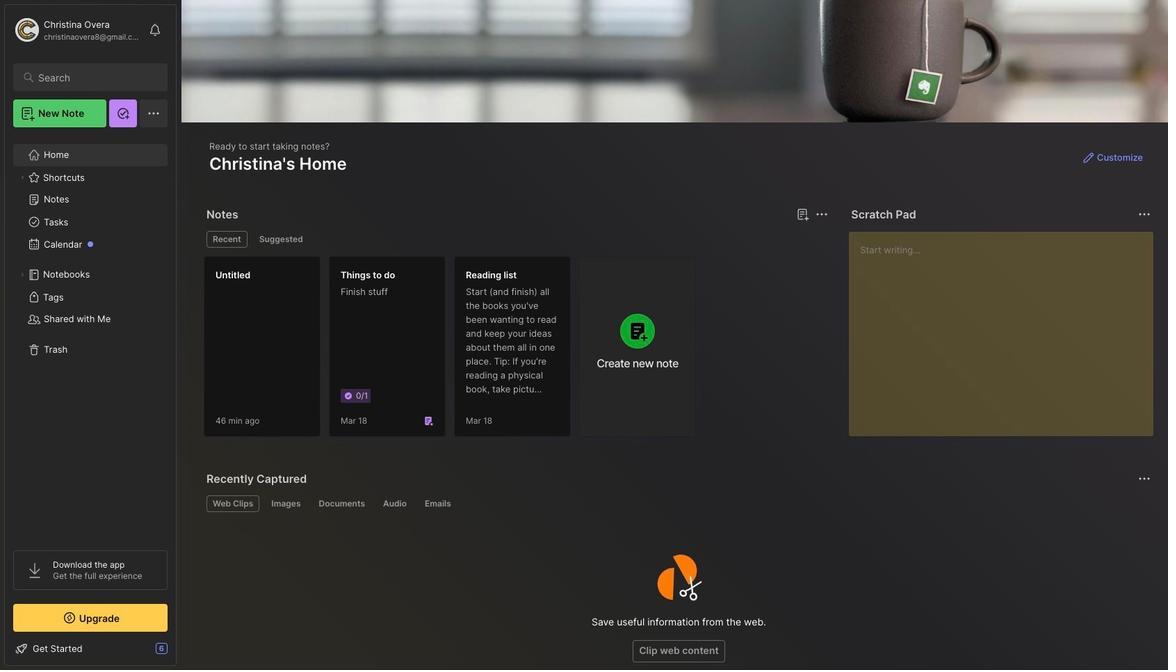 Task type: describe. For each thing, give the bounding box(es) containing it.
Start writing… text field
[[861, 232, 1154, 425]]

Search text field
[[38, 71, 155, 84]]

Help and Learning task checklist field
[[5, 637, 176, 660]]

none search field inside main element
[[38, 69, 155, 86]]

2 tab list from the top
[[207, 495, 1149, 512]]



Task type: vqa. For each thing, say whether or not it's contained in the screenshot.
Monospace link
no



Task type: locate. For each thing, give the bounding box(es) containing it.
tab list
[[207, 231, 827, 248], [207, 495, 1149, 512]]

more actions image
[[814, 206, 831, 223], [1137, 206, 1154, 223], [1137, 470, 1154, 487]]

row group
[[204, 256, 705, 445]]

More actions field
[[813, 205, 832, 224], [1135, 205, 1155, 224], [1135, 469, 1155, 488]]

0 vertical spatial tab list
[[207, 231, 827, 248]]

None search field
[[38, 69, 155, 86]]

click to collapse image
[[176, 644, 186, 661]]

1 vertical spatial tab list
[[207, 495, 1149, 512]]

Account field
[[13, 16, 142, 44]]

tab
[[207, 231, 248, 248], [253, 231, 309, 248], [207, 495, 260, 512], [265, 495, 307, 512], [313, 495, 372, 512], [377, 495, 413, 512], [419, 495, 458, 512]]

expand notebooks image
[[18, 271, 26, 279]]

tree inside main element
[[5, 136, 176, 538]]

1 tab list from the top
[[207, 231, 827, 248]]

tree
[[5, 136, 176, 538]]

main element
[[0, 0, 181, 670]]



